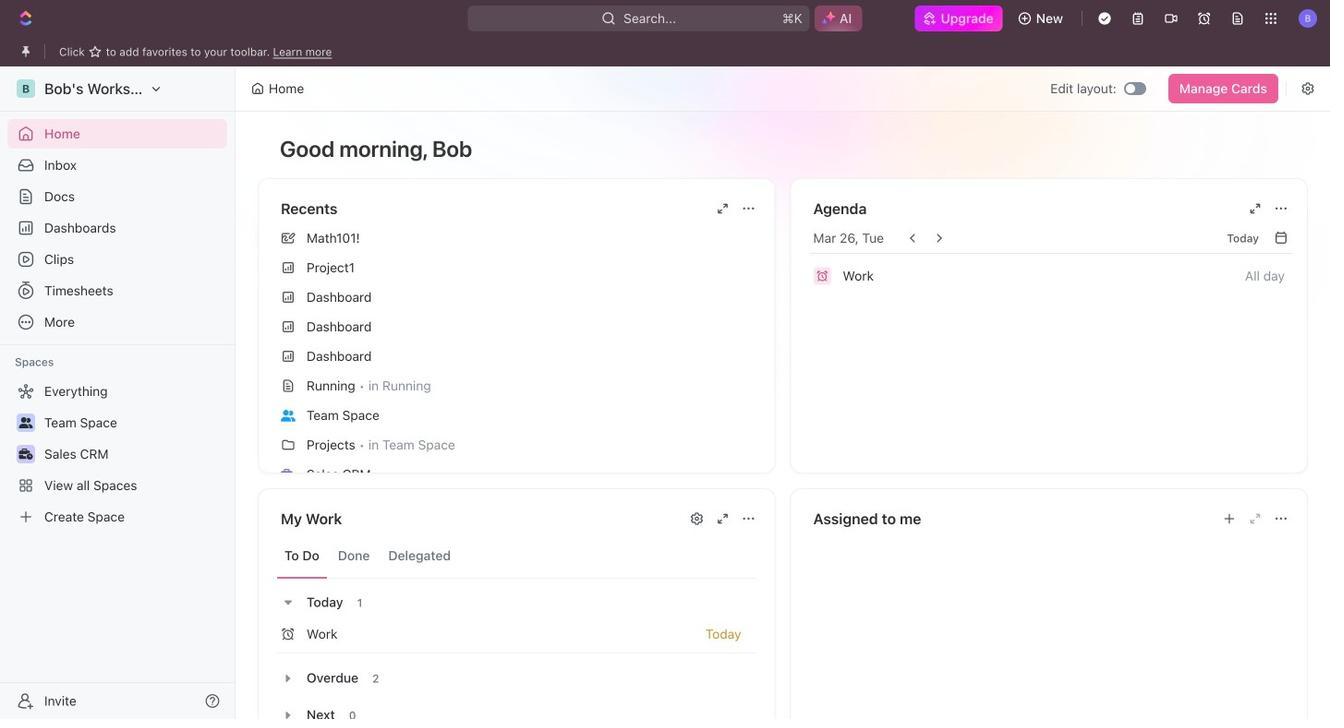 Task type: locate. For each thing, give the bounding box(es) containing it.
tab list
[[277, 534, 756, 579]]

tree
[[7, 377, 227, 532]]



Task type: describe. For each thing, give the bounding box(es) containing it.
tree inside sidebar navigation
[[7, 377, 227, 532]]

business time image
[[281, 469, 296, 481]]

business time image
[[19, 449, 33, 460]]

user group image
[[281, 410, 296, 422]]

sidebar navigation
[[0, 67, 239, 720]]

user group image
[[19, 418, 33, 429]]

bob's workspace, , element
[[17, 79, 35, 98]]



Task type: vqa. For each thing, say whether or not it's contained in the screenshot.
'workspace'
no



